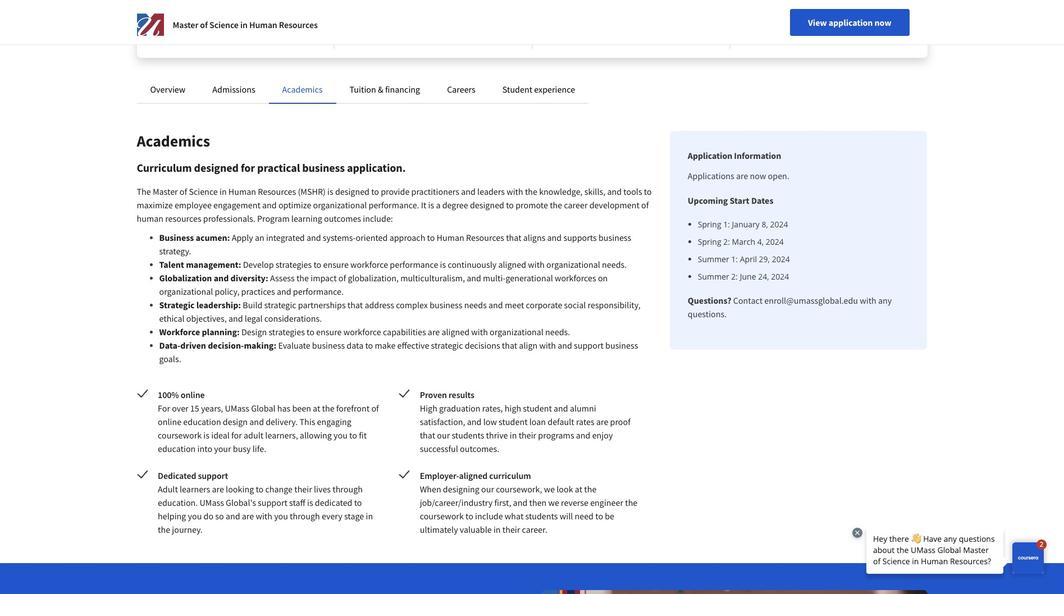 Task type: describe. For each thing, give the bounding box(es) containing it.
approach
[[390, 232, 426, 243]]

job/career/industry
[[420, 497, 493, 509]]

0 horizontal spatial academics
[[137, 131, 210, 151]]

skills,
[[585, 186, 606, 197]]

from
[[181, 0, 197, 10]]

has
[[277, 403, 291, 414]]

2024 for spring 1: january 8, 2024
[[771, 219, 789, 230]]

diversity:
[[231, 273, 268, 284]]

to up impact
[[314, 259, 322, 270]]

and inside employer-aligned curriculum when designing our coursework, we look at the job/career/industry first, and then we reverse engineer the coursework to include what students will need to be ultimately valuable in their career.
[[513, 497, 528, 509]]

your
[[214, 443, 231, 455]]

are left looking
[[212, 484, 224, 495]]

with up generational
[[528, 259, 545, 270]]

information
[[735, 150, 782, 161]]

workforce for capabilities
[[344, 327, 381, 338]]

1 vertical spatial education
[[158, 443, 196, 455]]

and down the rates
[[576, 430, 591, 441]]

for
[[158, 403, 170, 414]]

up
[[639, 22, 648, 33]]

with up decisions
[[472, 327, 488, 338]]

spring 1: january 8, 2024 list item
[[698, 219, 910, 230]]

1 vertical spatial designed
[[335, 186, 370, 197]]

continuously
[[448, 259, 497, 270]]

finance,
[[255, 22, 283, 33]]

is right "it"
[[429, 200, 435, 211]]

2024 for summer 2: june 24, 2024
[[772, 271, 790, 282]]

organizational inside assess the impact of globalization, multiculturalism, and multi-generational workforces on organizational policy, practices and performance.
[[159, 286, 213, 297]]

designing
[[443, 484, 480, 495]]

of down tools
[[642, 200, 649, 211]]

business left data
[[312, 340, 345, 351]]

legal
[[245, 313, 263, 324]]

in down as
[[240, 19, 248, 30]]

overview
[[150, 84, 186, 95]]

0 vertical spatial resources
[[279, 19, 318, 30]]

1 vertical spatial business
[[159, 232, 194, 243]]

engagement
[[214, 200, 261, 211]]

to up stage
[[354, 497, 362, 509]]

experience
[[535, 84, 576, 95]]

spring 2: march 4, 2024 list item
[[698, 236, 910, 248]]

apply an integrated and systems-oriented approach to human resources that aligns and supports business strategy.
[[159, 232, 632, 257]]

any
[[879, 295, 893, 306]]

1 vertical spatial online
[[158, 416, 182, 428]]

leadership:
[[197, 300, 241, 311]]

and right aligns on the top
[[548, 232, 562, 243]]

programs
[[539, 430, 575, 441]]

summer 1: april 29, 2024 list item
[[698, 253, 910, 265]]

on inside lecture videos, hands-on projects, and connection with instructors and peers.
[[823, 0, 832, 10]]

spring for spring 2: march 4, 2024
[[698, 237, 722, 247]]

be
[[605, 511, 615, 522]]

spring for spring 1: january 8, 2024
[[698, 219, 722, 230]]

results
[[449, 389, 475, 401]]

instructors
[[804, 11, 839, 21]]

year.
[[681, 11, 697, 21]]

knowledge,
[[540, 186, 583, 197]]

view application now button
[[791, 9, 910, 36]]

practices
[[241, 286, 275, 297]]

0 vertical spatial master
[[173, 19, 199, 30]]

time
[[565, 0, 580, 10]]

1 vertical spatial student
[[499, 416, 528, 428]]

are down application information
[[737, 170, 749, 182]]

is right (mshr)
[[328, 186, 334, 197]]

generational
[[506, 273, 553, 284]]

performance. inside assess the impact of globalization, multiculturalism, and multi-generational workforces on organizational policy, practices and performance.
[[293, 286, 344, 297]]

will
[[560, 511, 573, 522]]

now for application
[[875, 17, 892, 28]]

view
[[809, 17, 828, 28]]

and down learning
[[307, 232, 321, 243]]

career.
[[522, 524, 548, 536]]

summer for summer 2: june 24, 2024
[[698, 271, 730, 282]]

a inside the master of science in human resources (mshr) is designed to provide practitioners and leaders with the knowledge, skills, and tools to maximize employee engagement and optimize organizational performance. it is a degree designed to promote the career development of human resources professionals. program learning outcomes include:
[[436, 200, 441, 211]]

4,
[[758, 237, 764, 247]]

objectives,
[[186, 313, 227, 324]]

workforce for performance
[[351, 259, 388, 270]]

1: for spring
[[724, 219, 731, 230]]

0 horizontal spatial through
[[290, 511, 320, 522]]

science,
[[272, 11, 299, 21]]

their inside full-time students can complete a human resources master's degree in just over a year. most students can transfer up to nine credits toward their master's.
[[576, 34, 591, 44]]

planning:
[[202, 327, 240, 338]]

journey.
[[172, 524, 203, 536]]

and down assess
[[277, 286, 291, 297]]

organizational up workforces
[[547, 259, 601, 270]]

the inside dedicated support adult learners are looking to change their lives through education. umass global's support staff is dedicated to helping you do so and are with you through every stage in the journey.
[[158, 524, 170, 536]]

of inside assess the impact of globalization, multiculturalism, and multi-generational workforces on organizational policy, practices and performance.
[[339, 273, 346, 284]]

support inside evaluate business data to make effective strategic decisions that align with and support business goals.
[[574, 340, 604, 351]]

learners,
[[265, 430, 298, 441]]

2 horizontal spatial a
[[675, 11, 679, 21]]

do
[[204, 511, 214, 522]]

master of science in human resources
[[173, 19, 318, 30]]

january
[[733, 219, 760, 230]]

15
[[190, 403, 199, 414]]

and up 'development'
[[608, 186, 622, 197]]

integrated
[[266, 232, 305, 243]]

supports
[[564, 232, 597, 243]]

need
[[575, 511, 594, 522]]

every
[[322, 511, 343, 522]]

meet
[[505, 300, 525, 311]]

summer 2: june 24, 2024
[[698, 271, 790, 282]]

connection
[[749, 11, 786, 21]]

ideal
[[211, 430, 230, 441]]

forefront
[[337, 403, 370, 414]]

the right engineer
[[626, 497, 638, 509]]

0 vertical spatial we
[[544, 484, 555, 495]]

that inside build strategic partnerships that address complex business needs and meet corporate social responsibility, ethical objectives, and legal considerations.
[[348, 300, 363, 311]]

and left low
[[467, 416, 482, 428]]

nine
[[658, 22, 672, 33]]

and down the continuously
[[467, 273, 482, 284]]

0 vertical spatial can
[[612, 0, 624, 10]]

spring 1: january 8, 2024
[[698, 219, 789, 230]]

24,
[[759, 271, 770, 282]]

degree inside full-time students can complete a human resources master's degree in just over a year. most students can transfer up to nine credits toward their master's.
[[614, 11, 636, 21]]

100% online for over 15 years, umass global has been at the forefront of online education design and delivery. this engaging coursework is ideal for adult learners, allowing you to fit education into your busy life.
[[158, 389, 379, 455]]

peers.
[[855, 11, 875, 21]]

in inside dedicated support adult learners are looking to change their lives through education. umass global's support staff is dedicated to helping you do so and are with you through every stage in the journey.
[[366, 511, 373, 522]]

to inside full-time students can complete a human resources master's degree in just over a year. most students can transfer up to nine credits toward their master's.
[[649, 22, 656, 33]]

decision-
[[208, 340, 244, 351]]

employer-aligned curriculum when designing our coursework, we look at the job/career/industry first, and then we reverse engineer the coursework to include what students will need to be ultimately valuable in their career.
[[420, 470, 638, 536]]

practical
[[257, 161, 300, 175]]

the down knowledge, on the right top
[[550, 200, 563, 211]]

human inside full-time students can complete a human resources master's degree in just over a year. most students can transfer up to nine credits toward their master's.
[[663, 0, 687, 10]]

1 vertical spatial we
[[549, 497, 560, 509]]

are inside proven results high graduation rates, high student and alumni satisfaction, and low student loan default rates are proof that our students thrive in their programs and enjoy successful outcomes.
[[597, 416, 609, 428]]

to inside evaluate business data to make effective strategic decisions that align with and support business goals.
[[366, 340, 373, 351]]

and inside 100% online for over 15 years, umass global has been at the forefront of online education design and delivery. this engaging coursework is ideal for adult learners, allowing you to fit education into your busy life.
[[250, 416, 264, 428]]

human inside apply an integrated and systems-oriented approach to human resources that aligns and supports business strategy.
[[437, 232, 465, 243]]

contact enroll@umassglobal.edu with any questions.
[[688, 295, 893, 320]]

economics,
[[155, 22, 192, 33]]

an
[[255, 232, 265, 243]]

admissions link
[[213, 84, 255, 95]]

careers
[[447, 84, 476, 95]]

our inside proven results high graduation rates, high student and alumni satisfaction, and low student loan default rates are proof that our students thrive in their programs and enjoy successful outcomes.
[[437, 430, 450, 441]]

make
[[375, 340, 396, 351]]

default
[[548, 416, 575, 428]]

design
[[223, 416, 248, 428]]

2024 for spring 2: march 4, 2024
[[766, 237, 784, 247]]

over inside 100% online for over 15 years, umass global has been at the forefront of online education design and delivery. this engaging coursework is ideal for adult learners, allowing you to fit education into your busy life.
[[172, 403, 189, 414]]

to left change
[[256, 484, 264, 495]]

to right tools
[[644, 186, 652, 197]]

business down responsibility,
[[606, 340, 639, 351]]

engaging
[[317, 416, 352, 428]]

to left be
[[596, 511, 604, 522]]

change
[[266, 484, 293, 495]]

ultimately
[[420, 524, 458, 536]]

strategic inside evaluate business data to make effective strategic decisions that align with and support business goals.
[[431, 340, 463, 351]]

strategies for develop
[[276, 259, 312, 270]]

lecture
[[749, 0, 774, 10]]

and up default
[[554, 403, 569, 414]]

march
[[733, 237, 756, 247]]

credits
[[674, 22, 696, 33]]

our inside employer-aligned curriculum when designing our coursework, we look at the job/career/industry first, and then we reverse engineer the coursework to include what students will need to be ultimately valuable in their career.
[[482, 484, 495, 495]]

and left leaders
[[462, 186, 476, 197]]

making:
[[244, 340, 277, 351]]

0 horizontal spatial you
[[188, 511, 202, 522]]

0 horizontal spatial designed
[[194, 161, 239, 175]]

and inside dedicated support adult learners are looking to change their lives through education. umass global's support staff is dedicated to helping you do so and are with you through every stage in the journey.
[[226, 511, 240, 522]]

application
[[829, 17, 874, 28]]

just
[[646, 11, 658, 21]]

umass inside 100% online for over 15 years, umass global has been at the forefront of online education design and delivery. this engaging coursework is ideal for adult learners, allowing you to fit education into your busy life.
[[225, 403, 249, 414]]

evaluate
[[278, 340, 311, 351]]

and up peers.
[[863, 0, 876, 10]]

multiculturalism,
[[401, 273, 465, 284]]

that inside evaluate business data to make effective strategic decisions that align with and support business goals.
[[502, 340, 518, 351]]

with inside evaluate business data to make effective strategic decisions that align with and support business goals.
[[540, 340, 556, 351]]

contact
[[734, 295, 763, 306]]

to up evaluate
[[307, 327, 315, 338]]

with inside lecture videos, hands-on projects, and connection with instructors and peers.
[[788, 11, 802, 21]]

such
[[229, 0, 244, 10]]

of inside 100% online for over 15 years, umass global has been at the forefront of online education design and delivery. this engaging coursework is ideal for adult learners, allowing you to fit education into your busy life.
[[372, 403, 379, 414]]

stage
[[344, 511, 364, 522]]

and left 'meet'
[[489, 300, 503, 311]]

1 vertical spatial aligned
[[442, 327, 470, 338]]

with inside the master of science in human resources (mshr) is designed to provide practitioners and leaders with the knowledge, skills, and tools to maximize employee engagement and optimize organizational performance. it is a degree designed to promote the career development of human resources professionals. program learning outcomes include:
[[507, 186, 524, 197]]

the inside assess the impact of globalization, multiculturalism, and multi-generational workforces on organizational policy, practices and performance.
[[297, 273, 309, 284]]

are up effective
[[428, 327, 440, 338]]

performance
[[390, 259, 439, 270]]

0 vertical spatial human
[[250, 19, 277, 30]]

summer 2: june 24, 2024 list item
[[698, 271, 910, 283]]

is up multiculturalism,
[[440, 259, 446, 270]]

students down master's
[[568, 22, 597, 33]]

1 horizontal spatial through
[[333, 484, 363, 495]]

that inside apply an integrated and systems-oriented approach to human resources that aligns and supports business strategy.
[[506, 232, 522, 243]]

performance. inside the master of science in human resources (mshr) is designed to provide practitioners and leaders with the knowledge, skills, and tools to maximize employee engagement and optimize organizational performance. it is a degree designed to promote the career development of human resources professionals. program learning outcomes include:
[[369, 200, 420, 211]]

0 horizontal spatial needs.
[[546, 327, 571, 338]]

to up the valuable
[[466, 511, 474, 522]]

aligns
[[524, 232, 546, 243]]



Task type: vqa. For each thing, say whether or not it's contained in the screenshot.
third UNIVERSITY from left
no



Task type: locate. For each thing, give the bounding box(es) containing it.
globalization
[[159, 273, 212, 284]]

2 vertical spatial support
[[258, 497, 288, 509]]

at
[[313, 403, 321, 414], [575, 484, 583, 495]]

1 vertical spatial spring
[[698, 237, 722, 247]]

education down 15
[[183, 416, 221, 428]]

summer up questions?
[[698, 271, 730, 282]]

business inside apply an integrated and systems-oriented approach to human resources that aligns and supports business strategy.
[[599, 232, 632, 243]]

2: left march in the top of the page
[[724, 237, 731, 247]]

resources up the optimize
[[258, 186, 296, 197]]

0 vertical spatial now
[[875, 17, 892, 28]]

ethical
[[159, 313, 185, 324]]

to inside 100% online for over 15 years, umass global has been at the forefront of online education design and delivery. this engaging coursework is ideal for adult learners, allowing you to fit education into your busy life.
[[350, 430, 357, 441]]

1 horizontal spatial now
[[875, 17, 892, 28]]

ensure up impact
[[323, 259, 349, 270]]

accounting,
[[254, 0, 293, 10]]

1 vertical spatial through
[[290, 511, 320, 522]]

0 horizontal spatial strategic
[[264, 300, 297, 311]]

human down 'accounting,'
[[250, 19, 277, 30]]

over left 15
[[172, 403, 189, 414]]

coursework up into
[[158, 430, 202, 441]]

and inside choose from electives such as accounting, business administration, computer science, economics, entrepreneurship, finance, and more.
[[284, 22, 297, 33]]

a down practitioners
[[436, 200, 441, 211]]

2024 inside "list item"
[[771, 219, 789, 230]]

degree up transfer
[[614, 11, 636, 21]]

you left the "do"
[[188, 511, 202, 522]]

2 vertical spatial designed
[[470, 200, 505, 211]]

1 vertical spatial a
[[675, 11, 679, 21]]

the right assess
[[297, 273, 309, 284]]

administration,
[[185, 11, 236, 21]]

tuition
[[350, 84, 376, 95]]

2 vertical spatial resources
[[466, 232, 505, 243]]

promote
[[516, 200, 548, 211]]

their inside dedicated support adult learners are looking to change their lives through education. umass global's support staff is dedicated to helping you do so and are with you through every stage in the journey.
[[295, 484, 312, 495]]

corporate
[[526, 300, 563, 311]]

on inside assess the impact of globalization, multiculturalism, and multi-generational workforces on organizational policy, practices and performance.
[[598, 273, 608, 284]]

workforce up data
[[344, 327, 381, 338]]

ensure
[[323, 259, 349, 270], [316, 327, 342, 338]]

over inside full-time students can complete a human resources master's degree in just over a year. most students can transfer up to nine credits toward their master's.
[[659, 11, 674, 21]]

0 vertical spatial summer
[[698, 254, 730, 265]]

the up promote at the top
[[525, 186, 538, 197]]

1 vertical spatial now
[[751, 170, 767, 182]]

are down the global's
[[242, 511, 254, 522]]

1: for summer
[[732, 254, 739, 265]]

with inside dedicated support adult learners are looking to change their lives through education. umass global's support staff is dedicated to helping you do so and are with you through every stage in the journey.
[[256, 511, 273, 522]]

now
[[875, 17, 892, 28], [751, 170, 767, 182]]

&
[[378, 84, 384, 95]]

strategies
[[276, 259, 312, 270], [269, 327, 305, 338]]

to right data
[[366, 340, 373, 351]]

1 vertical spatial 1:
[[732, 254, 739, 265]]

1 horizontal spatial you
[[274, 511, 288, 522]]

ensure for capabilities
[[316, 327, 342, 338]]

1 horizontal spatial strategic
[[431, 340, 463, 351]]

1 summer from the top
[[698, 254, 730, 265]]

now inside button
[[875, 17, 892, 28]]

now for are
[[751, 170, 767, 182]]

and down science,
[[284, 22, 297, 33]]

their down loan
[[519, 430, 537, 441]]

1 vertical spatial academics
[[137, 131, 210, 151]]

staff
[[289, 497, 306, 509]]

degree inside the master of science in human resources (mshr) is designed to provide practitioners and leaders with the knowledge, skills, and tools to maximize employee engagement and optimize organizational performance. it is a degree designed to promote the career development of human resources professionals. program learning outcomes include:
[[443, 200, 469, 211]]

resources inside apply an integrated and systems-oriented approach to human resources that aligns and supports business strategy.
[[466, 232, 505, 243]]

student down high
[[499, 416, 528, 428]]

to left fit at the left bottom
[[350, 430, 357, 441]]

driven
[[181, 340, 206, 351]]

in inside proven results high graduation rates, high student and alumni satisfaction, and low student loan default rates are proof that our students thrive in their programs and enjoy successful outcomes.
[[510, 430, 517, 441]]

strategic up considerations.
[[264, 300, 297, 311]]

education up "dedicated"
[[158, 443, 196, 455]]

human down maximize
[[137, 213, 164, 224]]

global
[[251, 403, 276, 414]]

summer inside summer 1: april 29, 2024 list item
[[698, 254, 730, 265]]

thrive
[[486, 430, 508, 441]]

2:
[[724, 237, 731, 247], [732, 271, 739, 282]]

through down staff
[[290, 511, 320, 522]]

1 horizontal spatial umass
[[225, 403, 249, 414]]

academics link
[[282, 84, 323, 95]]

master inside the master of science in human resources (mshr) is designed to provide practitioners and leaders with the knowledge, skills, and tools to maximize employee engagement and optimize organizational performance. it is a degree designed to promote the career development of human resources professionals. program learning outcomes include:
[[153, 186, 178, 197]]

0 horizontal spatial 2:
[[724, 237, 731, 247]]

build strategic partnerships that address complex business needs and meet corporate social responsibility, ethical objectives, and legal considerations.
[[159, 300, 641, 324]]

coursework inside 100% online for over 15 years, umass global has been at the forefront of online education design and delivery. this engaging coursework is ideal for adult learners, allowing you to fit education into your busy life.
[[158, 430, 202, 441]]

strategy.
[[159, 246, 191, 257]]

strategic inside build strategic partnerships that address complex business needs and meet corporate social responsibility, ethical objectives, and legal considerations.
[[264, 300, 297, 311]]

application information
[[688, 150, 782, 161]]

0 vertical spatial on
[[823, 0, 832, 10]]

students down the then
[[526, 511, 558, 522]]

dates
[[752, 195, 774, 206]]

with inside contact enroll@umassglobal.edu with any questions.
[[861, 295, 877, 306]]

valuable
[[460, 524, 492, 536]]

1 horizontal spatial performance.
[[369, 200, 420, 211]]

0 vertical spatial spring
[[698, 219, 722, 230]]

0 vertical spatial needs.
[[603, 259, 627, 270]]

engineer
[[591, 497, 624, 509]]

spring inside list item
[[698, 237, 722, 247]]

can up master's.
[[598, 22, 610, 33]]

1 vertical spatial support
[[198, 470, 228, 482]]

and up policy,
[[214, 273, 229, 284]]

dedicated
[[315, 497, 353, 509]]

1 spring from the top
[[698, 219, 722, 230]]

projects,
[[833, 0, 862, 10]]

1 horizontal spatial 2:
[[732, 271, 739, 282]]

the
[[525, 186, 538, 197], [550, 200, 563, 211], [297, 273, 309, 284], [322, 403, 335, 414], [585, 484, 597, 495], [626, 497, 638, 509], [158, 524, 170, 536]]

science down electives
[[210, 19, 239, 30]]

their inside employer-aligned curriculum when designing our coursework, we look at the job/career/industry first, and then we reverse engineer the coursework to include what students will need to be ultimately valuable in their career.
[[503, 524, 521, 536]]

that
[[506, 232, 522, 243], [348, 300, 363, 311], [502, 340, 518, 351], [420, 430, 436, 441]]

0 vertical spatial strategies
[[276, 259, 312, 270]]

and up program
[[262, 200, 277, 211]]

0 vertical spatial 2:
[[724, 237, 731, 247]]

aligned up generational
[[499, 259, 527, 270]]

adult
[[158, 484, 178, 495]]

you down engaging
[[334, 430, 348, 441]]

our down satisfaction,
[[437, 430, 450, 441]]

resources inside full-time students can complete a human resources master's degree in just over a year. most students can transfer up to nine credits toward their master's.
[[551, 11, 583, 21]]

1 vertical spatial summer
[[698, 271, 730, 282]]

a left year.
[[675, 11, 679, 21]]

0 vertical spatial aligned
[[499, 259, 527, 270]]

capabilities
[[383, 327, 426, 338]]

considerations.
[[265, 313, 322, 324]]

0 horizontal spatial umass
[[200, 497, 224, 509]]

0 horizontal spatial coursework
[[158, 430, 202, 441]]

2 horizontal spatial you
[[334, 430, 348, 441]]

through
[[333, 484, 363, 495], [290, 511, 320, 522]]

of up 'employee'
[[180, 186, 187, 197]]

resources inside the master of science in human resources (mshr) is designed to provide practitioners and leaders with the knowledge, skills, and tools to maximize employee engagement and optimize organizational performance. it is a degree designed to promote the career development of human resources professionals. program learning outcomes include:
[[258, 186, 296, 197]]

0 vertical spatial education
[[183, 416, 221, 428]]

0 vertical spatial designed
[[194, 161, 239, 175]]

in inside employer-aligned curriculum when designing our coursework, we look at the job/career/industry first, and then we reverse engineer the coursework to include what students will need to be ultimately valuable in their career.
[[494, 524, 501, 536]]

0 horizontal spatial performance.
[[293, 286, 344, 297]]

0 horizontal spatial 1:
[[724, 219, 731, 230]]

on up instructors
[[823, 0, 832, 10]]

umass
[[225, 403, 249, 414], [200, 497, 224, 509]]

are up enjoy
[[597, 416, 609, 428]]

ensure for performance
[[323, 259, 349, 270]]

umass up the design
[[225, 403, 249, 414]]

0 horizontal spatial a
[[436, 200, 441, 211]]

0 vertical spatial workforce
[[351, 259, 388, 270]]

1 vertical spatial human
[[229, 186, 256, 197]]

0 vertical spatial business
[[155, 11, 184, 21]]

business left 'needs'
[[430, 300, 463, 311]]

their inside proven results high graduation rates, high student and alumni satisfaction, and low student loan default rates are proof that our students thrive in their programs and enjoy successful outcomes.
[[519, 430, 537, 441]]

1: left april
[[732, 254, 739, 265]]

1 horizontal spatial coursework
[[420, 511, 464, 522]]

business down 'choose' at the left top of the page
[[155, 11, 184, 21]]

business up (mshr)
[[302, 161, 345, 175]]

and down projects,
[[841, 11, 853, 21]]

business acumen:
[[159, 232, 230, 243]]

view application now
[[809, 17, 892, 28]]

0 horizontal spatial human
[[137, 213, 164, 224]]

list containing spring 1: january 8, 2024
[[693, 219, 910, 283]]

2 summer from the top
[[698, 271, 730, 282]]

leaders
[[478, 186, 505, 197]]

as
[[246, 0, 253, 10]]

business inside build strategic partnerships that address complex business needs and meet corporate social responsibility, ethical objectives, and legal considerations.
[[430, 300, 463, 311]]

spring inside "list item"
[[698, 219, 722, 230]]

0 vertical spatial through
[[333, 484, 363, 495]]

satisfaction,
[[420, 416, 466, 428]]

talent
[[159, 259, 184, 270]]

careers link
[[447, 84, 476, 95]]

science
[[210, 19, 239, 30], [189, 186, 218, 197]]

1 vertical spatial resources
[[258, 186, 296, 197]]

students inside employer-aligned curriculum when designing our coursework, we look at the job/career/industry first, and then we reverse engineer the coursework to include what students will need to be ultimately valuable in their career.
[[526, 511, 558, 522]]

1 horizontal spatial on
[[823, 0, 832, 10]]

workforce
[[159, 327, 200, 338]]

1 horizontal spatial a
[[658, 0, 662, 10]]

0 vertical spatial umass
[[225, 403, 249, 414]]

0 vertical spatial degree
[[614, 11, 636, 21]]

1 vertical spatial strategic
[[431, 340, 463, 351]]

human inside the master of science in human resources (mshr) is designed to provide practitioners and leaders with the knowledge, skills, and tools to maximize employee engagement and optimize organizational performance. it is a degree designed to promote the career development of human resources professionals. program learning outcomes include:
[[137, 213, 164, 224]]

june
[[741, 271, 757, 282]]

1 vertical spatial performance.
[[293, 286, 344, 297]]

human inside the master of science in human resources (mshr) is designed to provide practitioners and leaders with the knowledge, skills, and tools to maximize employee engagement and optimize organizational performance. it is a degree designed to promote the career development of human resources professionals. program learning outcomes include:
[[229, 186, 256, 197]]

resources up the continuously
[[466, 232, 505, 243]]

0 vertical spatial strategic
[[264, 300, 297, 311]]

umass inside dedicated support adult learners are looking to change their lives through education. umass global's support staff is dedicated to helping you do so and are with you through every stage in the journey.
[[200, 497, 224, 509]]

of down electives
[[200, 19, 208, 30]]

globalization and diversity:
[[159, 273, 268, 284]]

loan
[[530, 416, 546, 428]]

designed
[[194, 161, 239, 175], [335, 186, 370, 197], [470, 200, 505, 211]]

now down information
[[751, 170, 767, 182]]

1 vertical spatial master
[[153, 186, 178, 197]]

in
[[638, 11, 644, 21], [240, 19, 248, 30], [220, 186, 227, 197], [510, 430, 517, 441], [366, 511, 373, 522], [494, 524, 501, 536]]

coursework inside employer-aligned curriculum when designing our coursework, we look at the job/career/industry first, and then we reverse engineer the coursework to include what students will need to be ultimately valuable in their career.
[[420, 511, 464, 522]]

in inside full-time students can complete a human resources master's degree in just over a year. most students can transfer up to nine credits toward their master's.
[[638, 11, 644, 21]]

with down the global's
[[256, 511, 273, 522]]

the up reverse
[[585, 484, 597, 495]]

science inside the master of science in human resources (mshr) is designed to provide practitioners and leaders with the knowledge, skills, and tools to maximize employee engagement and optimize organizational performance. it is a degree designed to promote the career development of human resources professionals. program learning outcomes include:
[[189, 186, 218, 197]]

organizational down globalization on the left
[[159, 286, 213, 297]]

1 vertical spatial strategies
[[269, 327, 305, 338]]

business inside choose from electives such as accounting, business administration, computer science, economics, entrepreneurship, finance, and more.
[[155, 11, 184, 21]]

resources down 'accounting,'
[[279, 19, 318, 30]]

is inside dedicated support adult learners are looking to change their lives through education. umass global's support staff is dedicated to helping you do so and are with you through every stage in the journey.
[[307, 497, 313, 509]]

and up adult
[[250, 416, 264, 428]]

their down 'what' in the bottom of the page
[[503, 524, 521, 536]]

degree down practitioners
[[443, 200, 469, 211]]

0 vertical spatial coursework
[[158, 430, 202, 441]]

with up promote at the top
[[507, 186, 524, 197]]

0 horizontal spatial can
[[598, 22, 610, 33]]

upcoming
[[688, 195, 729, 206]]

master up maximize
[[153, 186, 178, 197]]

that inside proven results high graduation rates, high student and alumni satisfaction, and low student loan default rates are proof that our students thrive in their programs and enjoy successful outcomes.
[[420, 430, 436, 441]]

students inside proven results high graduation rates, high student and alumni satisfaction, and low student loan default rates are proof that our students thrive in their programs and enjoy successful outcomes.
[[452, 430, 485, 441]]

is inside 100% online for over 15 years, umass global has been at the forefront of online education design and delivery. this engaging coursework is ideal for adult learners, allowing you to fit education into your busy life.
[[204, 430, 210, 441]]

1 vertical spatial our
[[482, 484, 495, 495]]

proven
[[420, 389, 447, 401]]

0 vertical spatial our
[[437, 430, 450, 441]]

enjoy
[[593, 430, 613, 441]]

their right toward
[[576, 34, 591, 44]]

in left 'just' on the top right of page
[[638, 11, 644, 21]]

1 horizontal spatial designed
[[335, 186, 370, 197]]

is right staff
[[307, 497, 313, 509]]

the inside 100% online for over 15 years, umass global has been at the forefront of online education design and delivery. this engaging coursework is ideal for adult learners, allowing you to fit education into your busy life.
[[322, 403, 335, 414]]

to inside apply an integrated and systems-oriented approach to human resources that aligns and supports business strategy.
[[427, 232, 435, 243]]

0 vertical spatial ensure
[[323, 259, 349, 270]]

you
[[334, 430, 348, 441], [188, 511, 202, 522], [274, 511, 288, 522]]

outcomes.
[[460, 443, 500, 455]]

1 vertical spatial degree
[[443, 200, 469, 211]]

and down coursework,
[[513, 497, 528, 509]]

employer-
[[420, 470, 459, 482]]

0 vertical spatial resources
[[551, 11, 583, 21]]

master down "from"
[[173, 19, 199, 30]]

at right the been
[[313, 403, 321, 414]]

0 horizontal spatial support
[[198, 470, 228, 482]]

0 vertical spatial online
[[181, 389, 205, 401]]

1 horizontal spatial 1:
[[732, 254, 739, 265]]

can up master's
[[612, 0, 624, 10]]

summer inside summer 2: june 24, 2024 list item
[[698, 271, 730, 282]]

to left promote at the top
[[506, 200, 514, 211]]

electives
[[198, 0, 227, 10]]

with right align
[[540, 340, 556, 351]]

videos,
[[775, 0, 799, 10]]

1 horizontal spatial at
[[575, 484, 583, 495]]

1 horizontal spatial degree
[[614, 11, 636, 21]]

curriculum
[[137, 161, 192, 175]]

2 vertical spatial a
[[436, 200, 441, 211]]

0 horizontal spatial on
[[598, 273, 608, 284]]

strategies for design
[[269, 327, 305, 338]]

2024 right 4,
[[766, 237, 784, 247]]

1:
[[724, 219, 731, 230], [732, 254, 739, 265]]

list
[[693, 219, 910, 283]]

we left look
[[544, 484, 555, 495]]

assess the impact of globalization, multiculturalism, and multi-generational workforces on organizational policy, practices and performance.
[[159, 273, 608, 297]]

for inside 100% online for over 15 years, umass global has been at the forefront of online education design and delivery. this engaging coursework is ideal for adult learners, allowing you to fit education into your busy life.
[[232, 430, 242, 441]]

you inside 100% online for over 15 years, umass global has been at the forefront of online education design and delivery. this engaging coursework is ideal for adult learners, allowing you to fit education into your busy life.
[[334, 430, 348, 441]]

1 vertical spatial for
[[232, 430, 242, 441]]

choose
[[155, 0, 179, 10]]

2: for summer
[[732, 271, 739, 282]]

a
[[658, 0, 662, 10], [675, 11, 679, 21], [436, 200, 441, 211]]

support
[[574, 340, 604, 351], [198, 470, 228, 482], [258, 497, 288, 509]]

of
[[200, 19, 208, 30], [180, 186, 187, 197], [642, 200, 649, 211], [339, 273, 346, 284], [372, 403, 379, 414]]

strategic
[[264, 300, 297, 311], [431, 340, 463, 351]]

the
[[137, 186, 151, 197]]

students up master's
[[582, 0, 610, 10]]

performance. down 'provide'
[[369, 200, 420, 211]]

in down include
[[494, 524, 501, 536]]

to right approach
[[427, 232, 435, 243]]

adult
[[244, 430, 264, 441]]

overview link
[[150, 84, 186, 95]]

1: inside list item
[[732, 254, 739, 265]]

to left 'provide'
[[372, 186, 379, 197]]

support down change
[[258, 497, 288, 509]]

0 vertical spatial for
[[241, 161, 255, 175]]

needs. up responsibility,
[[603, 259, 627, 270]]

aligned inside employer-aligned curriculum when designing our coursework, we look at the job/career/industry first, and then we reverse engineer the coursework to include what students will need to be ultimately valuable in their career.
[[459, 470, 488, 482]]

and left legal
[[229, 313, 243, 324]]

0 vertical spatial at
[[313, 403, 321, 414]]

0 vertical spatial over
[[659, 11, 674, 21]]

1 vertical spatial on
[[598, 273, 608, 284]]

look
[[557, 484, 574, 495]]

1 vertical spatial over
[[172, 403, 189, 414]]

global's
[[226, 497, 256, 509]]

2 horizontal spatial support
[[574, 340, 604, 351]]

the down helping
[[158, 524, 170, 536]]

2024 for summer 1: april 29, 2024
[[773, 254, 791, 265]]

university of massachusetts global logo image
[[137, 11, 164, 38]]

(mshr)
[[298, 186, 326, 197]]

1 vertical spatial at
[[575, 484, 583, 495]]

0 vertical spatial performance.
[[369, 200, 420, 211]]

through up dedicated
[[333, 484, 363, 495]]

now right peers.
[[875, 17, 892, 28]]

at inside employer-aligned curriculum when designing our coursework, we look at the job/career/industry first, and then we reverse engineer the coursework to include what students will need to be ultimately valuable in their career.
[[575, 484, 583, 495]]

data-
[[159, 340, 181, 351]]

0 horizontal spatial now
[[751, 170, 767, 182]]

2: for spring
[[724, 237, 731, 247]]

2 horizontal spatial designed
[[470, 200, 505, 211]]

organizational inside the master of science in human resources (mshr) is designed to provide practitioners and leaders with the knowledge, skills, and tools to maximize employee engagement and optimize organizational performance. it is a degree designed to promote the career development of human resources professionals. program learning outcomes include:
[[313, 200, 367, 211]]

spring
[[698, 219, 722, 230], [698, 237, 722, 247]]

tools
[[624, 186, 643, 197]]

that left aligns on the top
[[506, 232, 522, 243]]

online up 15
[[181, 389, 205, 401]]

and inside evaluate business data to make effective strategic decisions that align with and support business goals.
[[558, 340, 573, 351]]

in inside the master of science in human resources (mshr) is designed to provide practitioners and leaders with the knowledge, skills, and tools to maximize employee engagement and optimize organizational performance. it is a degree designed to promote the career development of human resources professionals. program learning outcomes include:
[[220, 186, 227, 197]]

human up engagement
[[229, 186, 256, 197]]

aligned up the designing
[[459, 470, 488, 482]]

0 vertical spatial student
[[523, 403, 552, 414]]

talent management: develop strategies to ensure workforce performance is continuously aligned with organizational needs.
[[159, 259, 627, 270]]

align
[[519, 340, 538, 351]]

we right the then
[[549, 497, 560, 509]]

organizational up align
[[490, 327, 544, 338]]

1 horizontal spatial support
[[258, 497, 288, 509]]

computer
[[238, 11, 271, 21]]

0 vertical spatial 1:
[[724, 219, 731, 230]]

strategies down considerations.
[[269, 327, 305, 338]]

summer for summer 1: april 29, 2024
[[698, 254, 730, 265]]

1 vertical spatial needs.
[[546, 327, 571, 338]]

0 horizontal spatial resources
[[165, 213, 202, 224]]

0 horizontal spatial our
[[437, 430, 450, 441]]

master
[[173, 19, 199, 30], [153, 186, 178, 197]]

2 spring from the top
[[698, 237, 722, 247]]

1 horizontal spatial human
[[663, 0, 687, 10]]

1 horizontal spatial can
[[612, 0, 624, 10]]

1 horizontal spatial resources
[[551, 11, 583, 21]]

provide
[[381, 186, 410, 197]]

develop
[[243, 259, 274, 270]]

multi-
[[483, 273, 506, 284]]

resources inside the master of science in human resources (mshr) is designed to provide practitioners and leaders with the knowledge, skills, and tools to maximize employee engagement and optimize organizational performance. it is a degree designed to promote the career development of human resources professionals. program learning outcomes include:
[[165, 213, 202, 224]]

1 horizontal spatial academics
[[282, 84, 323, 95]]

1 horizontal spatial needs.
[[603, 259, 627, 270]]

0 vertical spatial science
[[210, 19, 239, 30]]

1: inside "list item"
[[724, 219, 731, 230]]

human
[[250, 19, 277, 30], [229, 186, 256, 197], [437, 232, 465, 243]]

coursework up ultimately
[[420, 511, 464, 522]]

it
[[421, 200, 427, 211]]

decisions
[[465, 340, 501, 351]]

at inside 100% online for over 15 years, umass global has been at the forefront of online education design and delivery. this engaging coursework is ideal for adult learners, allowing you to fit education into your busy life.
[[313, 403, 321, 414]]

apply
[[232, 232, 253, 243]]



